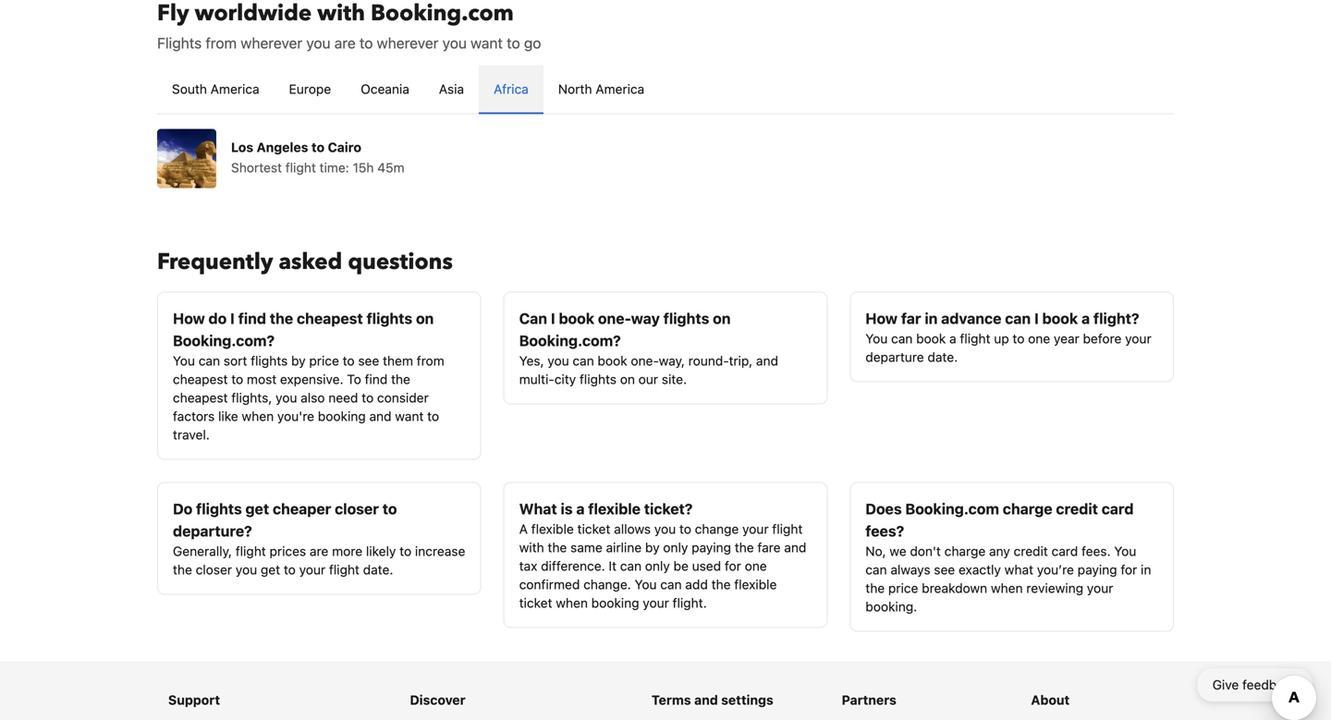 Task type: describe. For each thing, give the bounding box(es) containing it.
change.
[[583, 577, 631, 592]]

way
[[631, 310, 660, 327]]

book left way,
[[598, 353, 627, 368]]

give feedback button
[[1198, 668, 1313, 702]]

oceania button
[[346, 65, 424, 113]]

when inside what is a flexible ticket? a flexible ticket allows you to change your flight with the same airline by only paying the fare and tax difference. it can only be used for one confirmed change. you can add the flexible ticket when booking your flight.
[[556, 595, 588, 611]]

difference.
[[541, 558, 605, 574]]

flight left prices
[[236, 544, 266, 559]]

when inside how do i find the cheapest flights on booking.com? you can sort flights by price to see them from cheapest to most expensive. to find the cheapest flights, you also need to consider factors like when you're booking and want to travel.
[[242, 409, 274, 424]]

south america
[[172, 81, 259, 97]]

can
[[519, 310, 547, 327]]

to right need
[[362, 390, 374, 405]]

2 wherever from the left
[[377, 34, 439, 52]]

1 horizontal spatial on
[[620, 372, 635, 387]]

date. inside do flights get cheaper closer to departure? generally, flight prices are more likely to increase the closer you get to your flight date.
[[363, 562, 393, 577]]

and inside what is a flexible ticket? a flexible ticket allows you to change your flight with the same airline by only paying the fare and tax difference. it can only be used for one confirmed change. you can add the flexible ticket when booking your flight.
[[784, 540, 806, 555]]

need
[[328, 390, 358, 405]]

travel.
[[173, 427, 210, 442]]

you inside what is a flexible ticket? a flexible ticket allows you to change your flight with the same airline by only paying the fare and tax difference. it can only be used for one confirmed change. you can add the flexible ticket when booking your flight.
[[635, 577, 657, 592]]

a
[[519, 521, 528, 537]]

feedback
[[1242, 677, 1298, 692]]

to up to
[[343, 353, 355, 368]]

i inside 'can i book one-way flights on booking.com? yes, you can book one-way, round-trip, and multi-city flights on our site.'
[[551, 310, 555, 327]]

los angeles to cairo image
[[157, 129, 216, 188]]

flights from wherever you are to wherever you want to go
[[157, 34, 541, 52]]

sort
[[224, 353, 247, 368]]

by inside what is a flexible ticket? a flexible ticket allows you to change your flight with the same airline by only paying the fare and tax difference. it can only be used for one confirmed change. you can add the flexible ticket when booking your flight.
[[645, 540, 660, 555]]

don't
[[910, 544, 941, 559]]

flight inside what is a flexible ticket? a flexible ticket allows you to change your flight with the same airline by only paying the fare and tax difference. it can only be used for one confirmed change. you can add the flexible ticket when booking your flight.
[[772, 521, 803, 537]]

frequently asked questions
[[157, 247, 453, 277]]

asked
[[279, 247, 342, 277]]

booking.com? inside 'can i book one-way flights on booking.com? yes, you can book one-way, round-trip, and multi-city flights on our site.'
[[519, 332, 621, 349]]

south america button
[[157, 65, 274, 113]]

to down prices
[[284, 562, 296, 577]]

can up departure
[[891, 331, 913, 346]]

booking.com
[[905, 500, 999, 518]]

flights up most
[[251, 353, 288, 368]]

you inside how do i find the cheapest flights on booking.com? you can sort flights by price to see them from cheapest to most expensive. to find the cheapest flights, you also need to consider factors like when you're booking and want to travel.
[[276, 390, 297, 405]]

0 vertical spatial card
[[1102, 500, 1134, 518]]

you're
[[277, 409, 314, 424]]

ticket?
[[644, 500, 693, 518]]

on inside how do i find the cheapest flights on booking.com? you can sort flights by price to see them from cheapest to most expensive. to find the cheapest flights, you also need to consider factors like when you're booking and want to travel.
[[416, 310, 434, 327]]

most
[[247, 372, 277, 387]]

with
[[519, 540, 544, 555]]

one inside what is a flexible ticket? a flexible ticket allows you to change your flight with the same airline by only paying the fare and tax difference. it can only be used for one confirmed change. you can add the flexible ticket when booking your flight.
[[745, 558, 767, 574]]

one inside how far in advance can i book a flight? you can book a flight up to one year before your departure date.
[[1028, 331, 1050, 346]]

cairo
[[328, 140, 361, 155]]

fare
[[758, 540, 781, 555]]

up
[[994, 331, 1009, 346]]

shortest
[[231, 160, 282, 175]]

yes,
[[519, 353, 544, 368]]

1 vertical spatial ticket
[[519, 595, 552, 611]]

america for north america
[[596, 81, 645, 97]]

book up year
[[1042, 310, 1078, 327]]

flights up them
[[367, 310, 412, 327]]

multi-
[[519, 372, 554, 387]]

north america
[[558, 81, 645, 97]]

does booking.com charge credit card fees? no, we don't charge any credit card fees. you can always see exactly what you're paying for in the price breakdown when reviewing your booking.
[[866, 500, 1151, 614]]

1 horizontal spatial flexible
[[588, 500, 641, 518]]

city
[[554, 372, 576, 387]]

europe
[[289, 81, 331, 97]]

do
[[208, 310, 227, 327]]

you up asia
[[442, 34, 467, 52]]

see inside does booking.com charge credit card fees? no, we don't charge any credit card fees. you can always see exactly what you're paying for in the price breakdown when reviewing your booking.
[[934, 562, 955, 577]]

trip,
[[729, 353, 753, 368]]

oceania
[[361, 81, 409, 97]]

frequently
[[157, 247, 273, 277]]

0 vertical spatial are
[[334, 34, 356, 52]]

any
[[989, 544, 1010, 559]]

consider
[[377, 390, 429, 405]]

fees?
[[866, 522, 904, 540]]

questions
[[348, 247, 453, 277]]

partners
[[842, 692, 897, 708]]

flights right way
[[663, 310, 709, 327]]

airline
[[606, 540, 642, 555]]

more
[[332, 544, 362, 559]]

do
[[173, 500, 193, 518]]

discover
[[410, 692, 466, 708]]

increase
[[415, 544, 465, 559]]

paying inside does booking.com charge credit card fees? no, we don't charge any credit card fees. you can always see exactly what you're paying for in the price breakdown when reviewing your booking.
[[1078, 562, 1117, 577]]

far
[[901, 310, 921, 327]]

asia button
[[424, 65, 479, 113]]

flights,
[[231, 390, 272, 405]]

0 horizontal spatial find
[[238, 310, 266, 327]]

want inside how do i find the cheapest flights on booking.com? you can sort flights by price to see them from cheapest to most expensive. to find the cheapest flights, you also need to consider factors like when you're booking and want to travel.
[[395, 409, 424, 424]]

1 horizontal spatial charge
[[1003, 500, 1053, 518]]

how do i find the cheapest flights on booking.com? you can sort flights by price to see them from cheapest to most expensive. to find the cheapest flights, you also need to consider factors like when you're booking and want to travel.
[[173, 310, 444, 442]]

your inside how far in advance can i book a flight? you can book a flight up to one year before your departure date.
[[1125, 331, 1152, 346]]

what
[[519, 500, 557, 518]]

0 vertical spatial from
[[206, 34, 237, 52]]

advance
[[941, 310, 1002, 327]]

you inside how do i find the cheapest flights on booking.com? you can sort flights by price to see them from cheapest to most expensive. to find the cheapest flights, you also need to consider factors like when you're booking and want to travel.
[[173, 353, 195, 368]]

them
[[383, 353, 413, 368]]

1 horizontal spatial credit
[[1056, 500, 1098, 518]]

tax
[[519, 558, 537, 574]]

the left the fare
[[735, 540, 754, 555]]

0 horizontal spatial charge
[[944, 544, 986, 559]]

breakdown
[[922, 581, 987, 596]]

can inside does booking.com charge credit card fees? no, we don't charge any credit card fees. you can always see exactly what you're paying for in the price breakdown when reviewing your booking.
[[866, 562, 887, 577]]

1 vertical spatial cheapest
[[173, 372, 228, 387]]

2 horizontal spatial on
[[713, 310, 731, 327]]

it
[[609, 558, 617, 574]]

1 vertical spatial card
[[1052, 544, 1078, 559]]

2 vertical spatial cheapest
[[173, 390, 228, 405]]

the down frequently asked questions
[[270, 310, 293, 327]]

booking.com? inside how do i find the cheapest flights on booking.com? you can sort flights by price to see them from cheapest to most expensive. to find the cheapest flights, you also need to consider factors like when you're booking and want to travel.
[[173, 332, 275, 349]]

a inside what is a flexible ticket? a flexible ticket allows you to change your flight with the same airline by only paying the fare and tax difference. it can only be used for one confirmed change. you can add the flexible ticket when booking your flight.
[[576, 500, 585, 518]]

45m
[[377, 160, 405, 175]]

north america button
[[543, 65, 659, 113]]

book right 'can'
[[559, 310, 594, 327]]

for inside what is a flexible ticket? a flexible ticket allows you to change your flight with the same airline by only paying the fare and tax difference. it can only be used for one confirmed change. you can add the flexible ticket when booking your flight.
[[725, 558, 741, 574]]

and inside how do i find the cheapest flights on booking.com? you can sort flights by price to see them from cheapest to most expensive. to find the cheapest flights, you also need to consider factors like when you're booking and want to travel.
[[369, 409, 392, 424]]

you up europe
[[306, 34, 331, 52]]

can inside 'can i book one-way flights on booking.com? yes, you can book one-way, round-trip, and multi-city flights on our site.'
[[573, 353, 594, 368]]

to left go
[[507, 34, 520, 52]]

your up the fare
[[742, 521, 769, 537]]

0 vertical spatial only
[[663, 540, 688, 555]]

to right the likely
[[400, 544, 411, 559]]

when inside does booking.com charge credit card fees? no, we don't charge any credit card fees. you can always see exactly what you're paying for in the price breakdown when reviewing your booking.
[[991, 581, 1023, 596]]

used
[[692, 558, 721, 574]]

factors
[[173, 409, 215, 424]]

1 vertical spatial find
[[365, 372, 388, 387]]

is
[[561, 500, 573, 518]]

and inside 'can i book one-way flights on booking.com? yes, you can book one-way, round-trip, and multi-city flights on our site.'
[[756, 353, 778, 368]]

reviewing
[[1026, 581, 1083, 596]]

your inside do flights get cheaper closer to departure? generally, flight prices are more likely to increase the closer you get to your flight date.
[[299, 562, 326, 577]]

can right it
[[620, 558, 642, 574]]

the up consider
[[391, 372, 410, 387]]

departure?
[[173, 522, 252, 540]]

be
[[674, 558, 689, 574]]

flights
[[157, 34, 202, 52]]

always
[[891, 562, 930, 577]]

to down consider
[[427, 409, 439, 424]]

go
[[524, 34, 541, 52]]

price inside how do i find the cheapest flights on booking.com? you can sort flights by price to see them from cheapest to most expensive. to find the cheapest flights, you also need to consider factors like when you're booking and want to travel.
[[309, 353, 339, 368]]

paying inside what is a flexible ticket? a flexible ticket allows you to change your flight with the same airline by only paying the fare and tax difference. it can only be used for one confirmed change. you can add the flexible ticket when booking your flight.
[[692, 540, 731, 555]]

give
[[1213, 677, 1239, 692]]

1 wherever from the left
[[241, 34, 302, 52]]

1 vertical spatial one-
[[631, 353, 659, 368]]

how for how do i find the cheapest flights on booking.com?
[[173, 310, 205, 327]]

give feedback
[[1213, 677, 1298, 692]]

the inside does booking.com charge credit card fees? no, we don't charge any credit card fees. you can always see exactly what you're paying for in the price breakdown when reviewing your booking.
[[866, 581, 885, 596]]

year
[[1054, 331, 1079, 346]]

0 vertical spatial one-
[[598, 310, 631, 327]]



Task type: vqa. For each thing, say whether or not it's contained in the screenshot.
top only
yes



Task type: locate. For each thing, give the bounding box(es) containing it.
flight down more
[[329, 562, 360, 577]]

your inside does booking.com charge credit card fees? no, we don't charge any credit card fees. you can always see exactly what you're paying for in the price breakdown when reviewing your booking.
[[1087, 581, 1113, 596]]

0 horizontal spatial ticket
[[519, 595, 552, 611]]

a up before
[[1082, 310, 1090, 327]]

0 vertical spatial by
[[291, 353, 306, 368]]

when
[[242, 409, 274, 424], [991, 581, 1023, 596], [556, 595, 588, 611]]

2 horizontal spatial flexible
[[734, 577, 777, 592]]

a
[[1082, 310, 1090, 327], [949, 331, 956, 346], [576, 500, 585, 518]]

can up city
[[573, 353, 594, 368]]

0 vertical spatial closer
[[335, 500, 379, 518]]

tab list containing south america
[[157, 65, 1174, 115]]

0 horizontal spatial how
[[173, 310, 205, 327]]

exactly
[[959, 562, 1001, 577]]

can inside how do i find the cheapest flights on booking.com? you can sort flights by price to see them from cheapest to most expensive. to find the cheapest flights, you also need to consider factors like when you're booking and want to travel.
[[199, 353, 220, 368]]

flights up departure?
[[196, 500, 242, 518]]

get
[[245, 500, 269, 518], [261, 562, 280, 577]]

same
[[570, 540, 602, 555]]

only
[[663, 540, 688, 555], [645, 558, 670, 574]]

site.
[[662, 372, 687, 387]]

you inside how far in advance can i book a flight? you can book a flight up to one year before your departure date.
[[866, 331, 888, 346]]

0 horizontal spatial credit
[[1014, 544, 1048, 559]]

0 horizontal spatial are
[[310, 544, 328, 559]]

in inside how far in advance can i book a flight? you can book a flight up to one year before your departure date.
[[925, 310, 938, 327]]

when down what
[[991, 581, 1023, 596]]

flight inside how far in advance can i book a flight? you can book a flight up to one year before your departure date.
[[960, 331, 990, 346]]

i
[[230, 310, 235, 327], [551, 310, 555, 327], [1034, 310, 1039, 327]]

0 horizontal spatial from
[[206, 34, 237, 52]]

0 horizontal spatial i
[[230, 310, 235, 327]]

paying down fees.
[[1078, 562, 1117, 577]]

1 horizontal spatial america
[[596, 81, 645, 97]]

round-
[[688, 353, 729, 368]]

get down prices
[[261, 562, 280, 577]]

ticket down confirmed
[[519, 595, 552, 611]]

are inside do flights get cheaper closer to departure? generally, flight prices are more likely to increase the closer you get to your flight date.
[[310, 544, 328, 559]]

1 horizontal spatial closer
[[335, 500, 379, 518]]

1 vertical spatial a
[[949, 331, 956, 346]]

card up fees.
[[1102, 500, 1134, 518]]

booking inside how do i find the cheapest flights on booking.com? you can sort flights by price to see them from cheapest to most expensive. to find the cheapest flights, you also need to consider factors like when you're booking and want to travel.
[[318, 409, 366, 424]]

0 vertical spatial booking
[[318, 409, 366, 424]]

and down consider
[[369, 409, 392, 424]]

0 horizontal spatial in
[[925, 310, 938, 327]]

see
[[358, 353, 379, 368], [934, 562, 955, 577]]

1 horizontal spatial for
[[1121, 562, 1137, 577]]

1 horizontal spatial ticket
[[577, 521, 610, 537]]

and right trip,
[[756, 353, 778, 368]]

card up you're
[[1052, 544, 1078, 559]]

want down consider
[[395, 409, 424, 424]]

are left more
[[310, 544, 328, 559]]

1 horizontal spatial how
[[866, 310, 898, 327]]

price up expensive.
[[309, 353, 339, 368]]

one down the fare
[[745, 558, 767, 574]]

support
[[168, 692, 220, 708]]

can left sort
[[199, 353, 220, 368]]

0 horizontal spatial want
[[395, 409, 424, 424]]

to right up
[[1013, 331, 1025, 346]]

generally,
[[173, 544, 232, 559]]

a down advance
[[949, 331, 956, 346]]

in inside does booking.com charge credit card fees? no, we don't charge any credit card fees. you can always see exactly what you're paying for in the price breakdown when reviewing your booking.
[[1141, 562, 1151, 577]]

1 horizontal spatial when
[[556, 595, 588, 611]]

0 vertical spatial date.
[[928, 349, 958, 365]]

credit up fees.
[[1056, 500, 1098, 518]]

our
[[639, 372, 658, 387]]

a right is
[[576, 500, 585, 518]]

terms and settings
[[652, 692, 773, 708]]

flexible down the fare
[[734, 577, 777, 592]]

you inside 'can i book one-way flights on booking.com? yes, you can book one-way, round-trip, and multi-city flights on our site.'
[[548, 353, 569, 368]]

booking
[[318, 409, 366, 424], [591, 595, 639, 611]]

fees.
[[1082, 544, 1111, 559]]

2 horizontal spatial when
[[991, 581, 1023, 596]]

find
[[238, 310, 266, 327], [365, 372, 388, 387]]

to up time:
[[311, 140, 325, 155]]

you
[[866, 331, 888, 346], [173, 353, 195, 368], [1114, 544, 1136, 559], [635, 577, 657, 592]]

booking.com? down do
[[173, 332, 275, 349]]

0 horizontal spatial america
[[211, 81, 259, 97]]

change
[[695, 521, 739, 537]]

0 horizontal spatial booking
[[318, 409, 366, 424]]

0 horizontal spatial date.
[[363, 562, 393, 577]]

booking inside what is a flexible ticket? a flexible ticket allows you to change your flight with the same airline by only paying the fare and tax difference. it can only be used for one confirmed change. you can add the flexible ticket when booking your flight.
[[591, 595, 639, 611]]

0 horizontal spatial paying
[[692, 540, 731, 555]]

0 horizontal spatial flexible
[[531, 521, 574, 537]]

1 vertical spatial credit
[[1014, 544, 1048, 559]]

cheapest
[[297, 310, 363, 327], [173, 372, 228, 387], [173, 390, 228, 405]]

flight.
[[673, 595, 707, 611]]

1 how from the left
[[173, 310, 205, 327]]

charge up exactly
[[944, 544, 986, 559]]

one left year
[[1028, 331, 1050, 346]]

you up city
[[548, 353, 569, 368]]

how left do
[[173, 310, 205, 327]]

2 america from the left
[[596, 81, 645, 97]]

2 i from the left
[[551, 310, 555, 327]]

0 vertical spatial a
[[1082, 310, 1090, 327]]

0 vertical spatial one
[[1028, 331, 1050, 346]]

to inside what is a flexible ticket? a flexible ticket allows you to change your flight with the same airline by only paying the fare and tax difference. it can only be used for one confirmed change. you can add the flexible ticket when booking your flight.
[[679, 521, 691, 537]]

asia
[[439, 81, 464, 97]]

0 vertical spatial ticket
[[577, 521, 610, 537]]

can down no, on the bottom right of the page
[[866, 562, 887, 577]]

likely
[[366, 544, 396, 559]]

i inside how far in advance can i book a flight? you can book a flight up to one year before your departure date.
[[1034, 310, 1039, 327]]

for right used
[[725, 558, 741, 574]]

0 vertical spatial get
[[245, 500, 269, 518]]

1 vertical spatial get
[[261, 562, 280, 577]]

flights
[[367, 310, 412, 327], [663, 310, 709, 327], [251, 353, 288, 368], [580, 372, 617, 387], [196, 500, 242, 518]]

and right terms
[[694, 692, 718, 708]]

0 horizontal spatial wherever
[[241, 34, 302, 52]]

tab list
[[157, 65, 1174, 115]]

2 vertical spatial flexible
[[734, 577, 777, 592]]

on left the our
[[620, 372, 635, 387]]

15h
[[353, 160, 374, 175]]

1 vertical spatial booking
[[591, 595, 639, 611]]

1 horizontal spatial paying
[[1078, 562, 1117, 577]]

your down prices
[[299, 562, 326, 577]]

america
[[211, 81, 259, 97], [596, 81, 645, 97]]

angeles
[[257, 140, 308, 155]]

1 vertical spatial price
[[888, 581, 918, 596]]

want
[[471, 34, 503, 52], [395, 409, 424, 424]]

find right to
[[365, 372, 388, 387]]

to up the likely
[[382, 500, 397, 518]]

los
[[231, 140, 253, 155]]

in right you're
[[1141, 562, 1151, 577]]

book
[[559, 310, 594, 327], [1042, 310, 1078, 327], [916, 331, 946, 346], [598, 353, 627, 368]]

1 horizontal spatial a
[[949, 331, 956, 346]]

1 horizontal spatial i
[[551, 310, 555, 327]]

on up round-
[[713, 310, 731, 327]]

flights right city
[[580, 372, 617, 387]]

your
[[1125, 331, 1152, 346], [742, 521, 769, 537], [299, 562, 326, 577], [1087, 581, 1113, 596], [643, 595, 669, 611]]

your left flight.
[[643, 595, 669, 611]]

settings
[[721, 692, 773, 708]]

do flights get cheaper closer to departure? generally, flight prices are more likely to increase the closer you get to your flight date.
[[173, 500, 465, 577]]

i right 'can'
[[551, 310, 555, 327]]

flight down advance
[[960, 331, 990, 346]]

we
[[890, 544, 906, 559]]

closer
[[335, 500, 379, 518], [196, 562, 232, 577]]

can down "be" at bottom
[[660, 577, 682, 592]]

from right them
[[417, 353, 444, 368]]

by down allows
[[645, 540, 660, 555]]

booking.
[[866, 599, 917, 614]]

to inside the los angeles to cairo shortest flight time: 15h 45m
[[311, 140, 325, 155]]

1 horizontal spatial booking.com?
[[519, 332, 621, 349]]

0 vertical spatial in
[[925, 310, 938, 327]]

0 vertical spatial find
[[238, 310, 266, 327]]

you left sort
[[173, 353, 195, 368]]

the down used
[[711, 577, 731, 592]]

date. down the likely
[[363, 562, 393, 577]]

africa
[[494, 81, 529, 97]]

i right do
[[230, 310, 235, 327]]

one
[[1028, 331, 1050, 346], [745, 558, 767, 574]]

how inside how far in advance can i book a flight? you can book a flight up to one year before your departure date.
[[866, 310, 898, 327]]

1 vertical spatial charge
[[944, 544, 986, 559]]

how inside how do i find the cheapest flights on booking.com? you can sort flights by price to see them from cheapest to most expensive. to find the cheapest flights, you also need to consider factors like when you're booking and want to travel.
[[173, 310, 205, 327]]

1 vertical spatial date.
[[363, 562, 393, 577]]

wherever up europe
[[241, 34, 302, 52]]

0 vertical spatial see
[[358, 353, 379, 368]]

way,
[[659, 353, 685, 368]]

2 booking.com? from the left
[[519, 332, 621, 349]]

your down fees.
[[1087, 581, 1113, 596]]

how left far
[[866, 310, 898, 327]]

1 booking.com? from the left
[[173, 332, 275, 349]]

0 vertical spatial flexible
[[588, 500, 641, 518]]

flight?
[[1094, 310, 1139, 327]]

1 horizontal spatial in
[[1141, 562, 1151, 577]]

by
[[291, 353, 306, 368], [645, 540, 660, 555]]

0 horizontal spatial booking.com?
[[173, 332, 275, 349]]

you're
[[1037, 562, 1074, 577]]

1 vertical spatial from
[[417, 353, 444, 368]]

0 vertical spatial credit
[[1056, 500, 1098, 518]]

europe button
[[274, 65, 346, 113]]

you down departure?
[[236, 562, 257, 577]]

1 vertical spatial are
[[310, 544, 328, 559]]

ticket up same
[[577, 521, 610, 537]]

i inside how do i find the cheapest flights on booking.com? you can sort flights by price to see them from cheapest to most expensive. to find the cheapest flights, you also need to consider factors like when you're booking and want to travel.
[[230, 310, 235, 327]]

you inside do flights get cheaper closer to departure? generally, flight prices are more likely to increase the closer you get to your flight date.
[[236, 562, 257, 577]]

on
[[416, 310, 434, 327], [713, 310, 731, 327], [620, 372, 635, 387]]

the up difference. in the bottom left of the page
[[548, 540, 567, 555]]

your down flight?
[[1125, 331, 1152, 346]]

how for how far in advance can i book a flight?
[[866, 310, 898, 327]]

0 horizontal spatial one
[[745, 558, 767, 574]]

0 horizontal spatial card
[[1052, 544, 1078, 559]]

0 vertical spatial want
[[471, 34, 503, 52]]

add
[[685, 577, 708, 592]]

2 vertical spatial a
[[576, 500, 585, 518]]

from
[[206, 34, 237, 52], [417, 353, 444, 368]]

terms
[[652, 692, 691, 708]]

before
[[1083, 331, 1122, 346]]

price inside does booking.com charge credit card fees? no, we don't charge any credit card fees. you can always see exactly what you're paying for in the price breakdown when reviewing your booking.
[[888, 581, 918, 596]]

the down generally,
[[173, 562, 192, 577]]

closer up more
[[335, 500, 379, 518]]

booking down change.
[[591, 595, 639, 611]]

the
[[270, 310, 293, 327], [391, 372, 410, 387], [548, 540, 567, 555], [735, 540, 754, 555], [173, 562, 192, 577], [711, 577, 731, 592], [866, 581, 885, 596]]

1 horizontal spatial date.
[[928, 349, 958, 365]]

flexible
[[588, 500, 641, 518], [531, 521, 574, 537], [734, 577, 777, 592]]

america right north
[[596, 81, 645, 97]]

also
[[301, 390, 325, 405]]

for
[[725, 558, 741, 574], [1121, 562, 1137, 577]]

wherever
[[241, 34, 302, 52], [377, 34, 439, 52]]

booking down need
[[318, 409, 366, 424]]

africa button
[[479, 65, 543, 113]]

1 horizontal spatial are
[[334, 34, 356, 52]]

you inside what is a flexible ticket? a flexible ticket allows you to change your flight with the same airline by only paying the fare and tax difference. it can only be used for one confirmed change. you can add the flexible ticket when booking your flight.
[[654, 521, 676, 537]]

0 horizontal spatial closer
[[196, 562, 232, 577]]

1 horizontal spatial see
[[934, 562, 955, 577]]

want left go
[[471, 34, 503, 52]]

date.
[[928, 349, 958, 365], [363, 562, 393, 577]]

flights inside do flights get cheaper closer to departure? generally, flight prices are more likely to increase the closer you get to your flight date.
[[196, 500, 242, 518]]

1 vertical spatial by
[[645, 540, 660, 555]]

flexible up allows
[[588, 500, 641, 518]]

credit up what
[[1014, 544, 1048, 559]]

no,
[[866, 544, 886, 559]]

0 horizontal spatial by
[[291, 353, 306, 368]]

for right you're
[[1121, 562, 1137, 577]]

charge up any
[[1003, 500, 1053, 518]]

date. inside how far in advance can i book a flight? you can book a flight up to one year before your departure date.
[[928, 349, 958, 365]]

america for south america
[[211, 81, 259, 97]]

1 america from the left
[[211, 81, 259, 97]]

flight
[[285, 160, 316, 175], [960, 331, 990, 346], [772, 521, 803, 537], [236, 544, 266, 559], [329, 562, 360, 577]]

the inside do flights get cheaper closer to departure? generally, flight prices are more likely to increase the closer you get to your flight date.
[[173, 562, 192, 577]]

what is a flexible ticket? a flexible ticket allows you to change your flight with the same airline by only paying the fare and tax difference. it can only be used for one confirmed change. you can add the flexible ticket when booking your flight.
[[519, 500, 806, 611]]

1 vertical spatial flexible
[[531, 521, 574, 537]]

when down flights,
[[242, 409, 274, 424]]

for inside does booking.com charge credit card fees? no, we don't charge any credit card fees. you can always see exactly what you're paying for in the price breakdown when reviewing your booking.
[[1121, 562, 1137, 577]]

south
[[172, 81, 207, 97]]

1 vertical spatial see
[[934, 562, 955, 577]]

and right the fare
[[784, 540, 806, 555]]

1 horizontal spatial by
[[645, 540, 660, 555]]

expensive.
[[280, 372, 343, 387]]

by inside how do i find the cheapest flights on booking.com? you can sort flights by price to see them from cheapest to most expensive. to find the cheapest flights, you also need to consider factors like when you're booking and want to travel.
[[291, 353, 306, 368]]

i right advance
[[1034, 310, 1039, 327]]

to up oceania
[[359, 34, 373, 52]]

america inside north america button
[[596, 81, 645, 97]]

you right change.
[[635, 577, 657, 592]]

can up up
[[1005, 310, 1031, 327]]

0 vertical spatial paying
[[692, 540, 731, 555]]

charge
[[1003, 500, 1053, 518], [944, 544, 986, 559]]

3 i from the left
[[1034, 310, 1039, 327]]

credit
[[1056, 500, 1098, 518], [1014, 544, 1048, 559]]

flight up the fare
[[772, 521, 803, 537]]

1 vertical spatial in
[[1141, 562, 1151, 577]]

booking.com? up city
[[519, 332, 621, 349]]

1 horizontal spatial card
[[1102, 500, 1134, 518]]

0 horizontal spatial see
[[358, 353, 379, 368]]

prices
[[270, 544, 306, 559]]

1 i from the left
[[230, 310, 235, 327]]

0 vertical spatial price
[[309, 353, 339, 368]]

0 vertical spatial cheapest
[[297, 310, 363, 327]]

0 horizontal spatial for
[[725, 558, 741, 574]]

1 vertical spatial only
[[645, 558, 670, 574]]

are up europe button
[[334, 34, 356, 52]]

confirmed
[[519, 577, 580, 592]]

1 vertical spatial want
[[395, 409, 424, 424]]

to down sort
[[231, 372, 243, 387]]

what
[[1005, 562, 1034, 577]]

to down ticket?
[[679, 521, 691, 537]]

closer down generally,
[[196, 562, 232, 577]]

0 horizontal spatial a
[[576, 500, 585, 518]]

0 horizontal spatial on
[[416, 310, 434, 327]]

1 horizontal spatial find
[[365, 372, 388, 387]]

1 horizontal spatial from
[[417, 353, 444, 368]]

you inside does booking.com charge credit card fees? no, we don't charge any credit card fees. you can always see exactly what you're paying for in the price breakdown when reviewing your booking.
[[1114, 544, 1136, 559]]

1 vertical spatial one
[[745, 558, 767, 574]]

to
[[347, 372, 361, 387]]

flight inside the los angeles to cairo shortest flight time: 15h 45m
[[285, 160, 316, 175]]

from inside how do i find the cheapest flights on booking.com? you can sort flights by price to see them from cheapest to most expensive. to find the cheapest flights, you also need to consider factors like when you're booking and want to travel.
[[417, 353, 444, 368]]

time:
[[319, 160, 349, 175]]

1 horizontal spatial price
[[888, 581, 918, 596]]

0 vertical spatial charge
[[1003, 500, 1053, 518]]

to inside how far in advance can i book a flight? you can book a flight up to one year before your departure date.
[[1013, 331, 1025, 346]]

north
[[558, 81, 592, 97]]

2 how from the left
[[866, 310, 898, 327]]

find right do
[[238, 310, 266, 327]]

1 horizontal spatial wherever
[[377, 34, 439, 52]]

can i book one-way flights on booking.com? yes, you can book one-way, round-trip, and multi-city flights on our site.
[[519, 310, 778, 387]]

1 vertical spatial closer
[[196, 562, 232, 577]]

1 vertical spatial paying
[[1078, 562, 1117, 577]]

book down far
[[916, 331, 946, 346]]

see inside how do i find the cheapest flights on booking.com? you can sort flights by price to see them from cheapest to most expensive. to find the cheapest flights, you also need to consider factors like when you're booking and want to travel.
[[358, 353, 379, 368]]

in right far
[[925, 310, 938, 327]]

how
[[173, 310, 205, 327], [866, 310, 898, 327]]

only up "be" at bottom
[[663, 540, 688, 555]]

see up breakdown
[[934, 562, 955, 577]]

0 horizontal spatial when
[[242, 409, 274, 424]]

you up you're
[[276, 390, 297, 405]]

america inside south america button
[[211, 81, 259, 97]]



